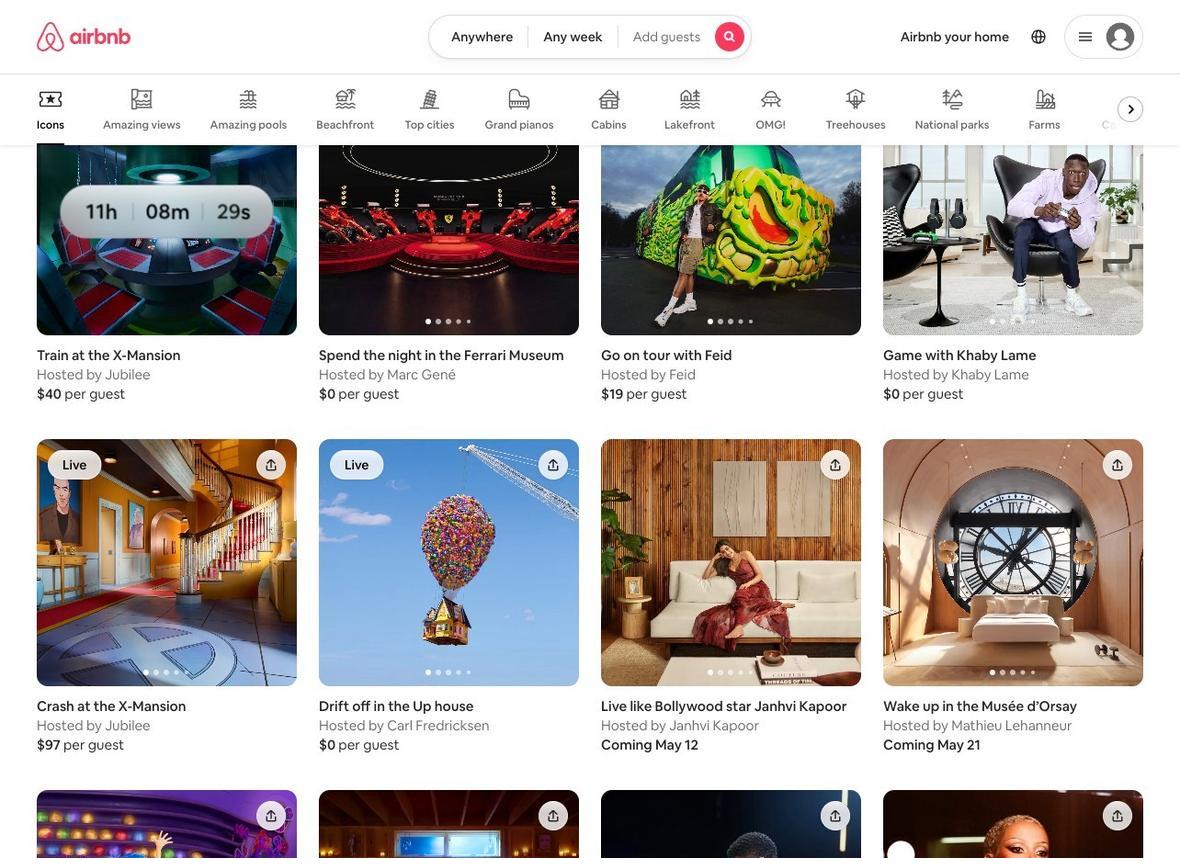 Task type: locate. For each thing, give the bounding box(es) containing it.
None search field
[[428, 15, 752, 59]]

group
[[37, 74, 1151, 145], [37, 88, 297, 335], [319, 88, 579, 335], [601, 88, 861, 335], [883, 88, 1143, 335], [37, 439, 297, 686], [319, 439, 579, 686], [601, 439, 861, 686], [883, 439, 1143, 686]]

profile element
[[774, 0, 1143, 74]]



Task type: vqa. For each thing, say whether or not it's contained in the screenshot.
top 10 button
no



